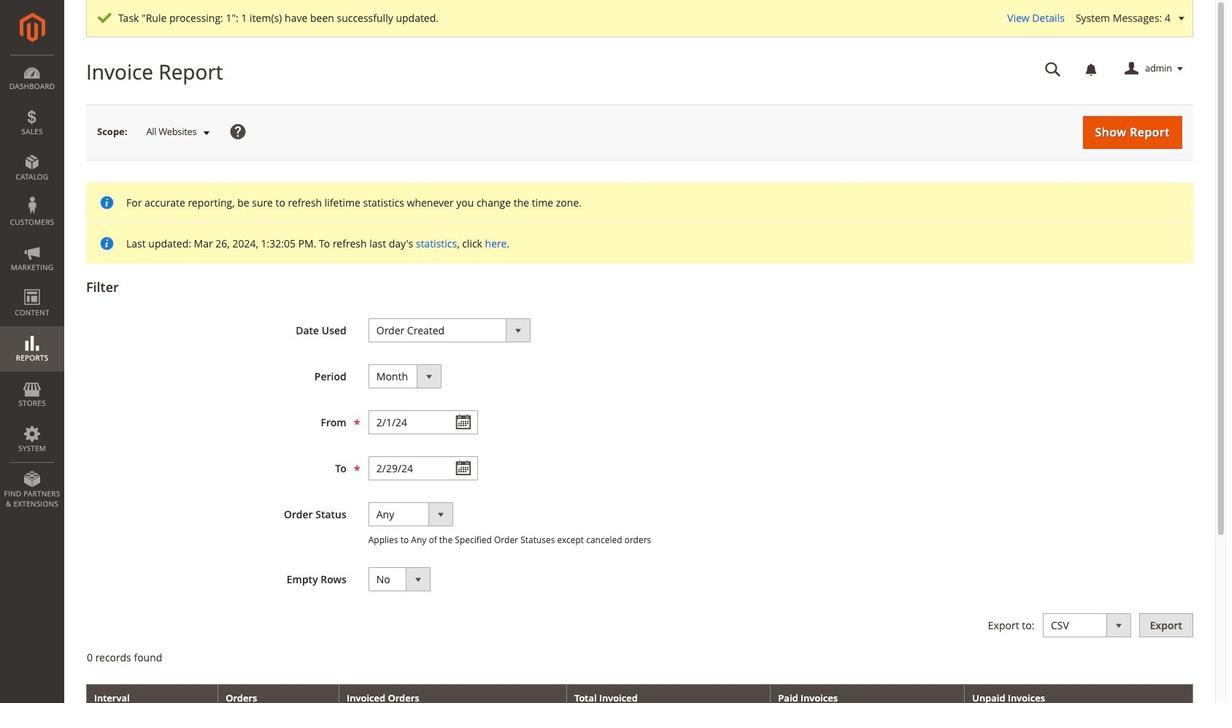 Task type: vqa. For each thing, say whether or not it's contained in the screenshot.
text field
yes



Task type: locate. For each thing, give the bounding box(es) containing it.
None text field
[[1036, 56, 1072, 82], [369, 410, 478, 435], [1036, 56, 1072, 82], [369, 410, 478, 435]]

menu bar
[[0, 55, 64, 516]]

magento admin panel image
[[19, 12, 45, 42]]

None text field
[[369, 456, 478, 481]]



